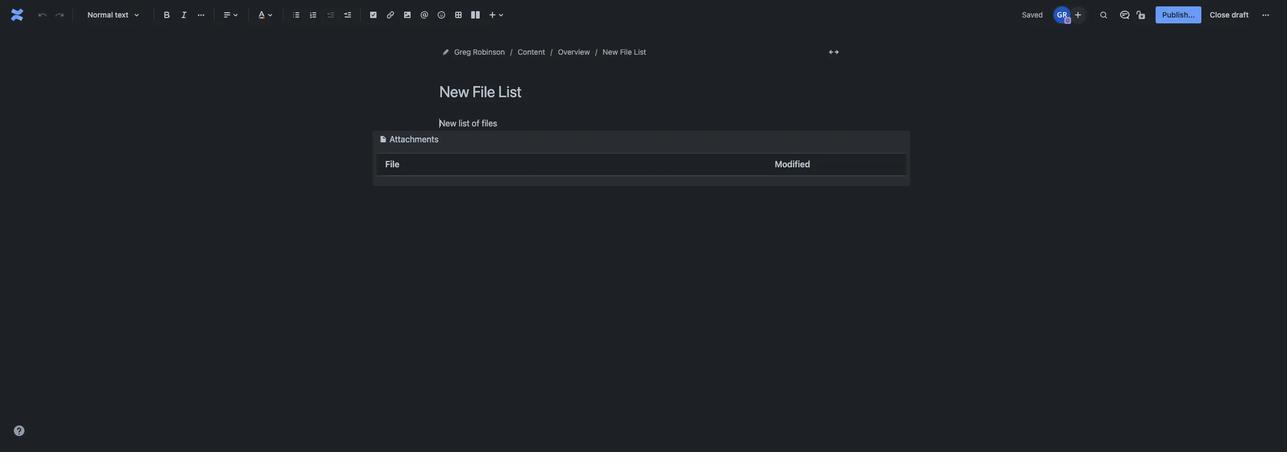 Task type: describe. For each thing, give the bounding box(es) containing it.
normal text
[[87, 10, 128, 19]]

greg robinson
[[454, 47, 505, 56]]

new file list link
[[603, 46, 646, 59]]

files
[[482, 119, 497, 128]]

file inside "main content area, start typing to enter text." text field
[[385, 160, 399, 169]]

confluence image
[[9, 6, 26, 23]]

redo ⌘⇧z image
[[53, 9, 66, 21]]

bold ⌘b image
[[161, 9, 173, 21]]

normal
[[87, 10, 113, 19]]

modified
[[775, 160, 810, 169]]

bullet list ⌘⇧8 image
[[290, 9, 303, 21]]

numbered list ⌘⇧7 image
[[307, 9, 320, 21]]

overview
[[558, 47, 590, 56]]

0 vertical spatial file
[[620, 47, 632, 56]]

new for new list of files
[[439, 119, 456, 128]]

saved
[[1022, 10, 1043, 19]]

no restrictions image
[[1136, 9, 1149, 21]]

make page full-width image
[[828, 46, 840, 59]]

comment icon image
[[1119, 9, 1132, 21]]

list
[[459, 119, 470, 128]]

list
[[634, 47, 646, 56]]

close draft
[[1210, 10, 1249, 19]]

attachments image
[[377, 133, 390, 146]]

more image
[[1260, 9, 1272, 21]]

Give this page a title text field
[[439, 83, 844, 101]]

content
[[518, 47, 545, 56]]

help image
[[13, 425, 26, 438]]

attachments
[[390, 135, 439, 144]]

link image
[[384, 9, 397, 21]]

confluence image
[[9, 6, 26, 23]]

align left image
[[221, 9, 234, 21]]

italic ⌘i image
[[178, 9, 190, 21]]

draft
[[1232, 10, 1249, 19]]

find and replace image
[[1098, 9, 1110, 21]]

greg robinson link
[[454, 46, 505, 59]]

move this page image
[[441, 48, 450, 56]]

of
[[472, 119, 479, 128]]

close draft button
[[1204, 6, 1255, 23]]

invite to edit image
[[1072, 8, 1085, 21]]



Task type: vqa. For each thing, say whether or not it's contained in the screenshot.
group on the left top of the page
no



Task type: locate. For each thing, give the bounding box(es) containing it.
greg
[[454, 47, 471, 56]]

publish...
[[1162, 10, 1195, 19]]

layouts image
[[469, 9, 482, 21]]

publish... button
[[1156, 6, 1201, 23]]

content link
[[518, 46, 545, 59]]

Main content area, start typing to enter text. text field
[[373, 116, 910, 186]]

undo ⌘z image
[[36, 9, 49, 21]]

indent tab image
[[341, 9, 354, 21]]

new list of files
[[439, 119, 497, 128]]

overview link
[[558, 46, 590, 59]]

new for new file list
[[603, 47, 618, 56]]

1 horizontal spatial new
[[603, 47, 618, 56]]

new file list
[[603, 47, 646, 56]]

mention image
[[418, 9, 431, 21]]

more formatting image
[[195, 9, 207, 21]]

close
[[1210, 10, 1230, 19]]

greg robinson image
[[1054, 6, 1071, 23]]

normal text button
[[77, 3, 149, 27]]

1 vertical spatial file
[[385, 160, 399, 169]]

new
[[603, 47, 618, 56], [439, 119, 456, 128]]

add image, video, or file image
[[401, 9, 414, 21]]

0 horizontal spatial new
[[439, 119, 456, 128]]

1 vertical spatial new
[[439, 119, 456, 128]]

emoji image
[[435, 9, 448, 21]]

0 vertical spatial new
[[603, 47, 618, 56]]

0 horizontal spatial file
[[385, 160, 399, 169]]

table image
[[452, 9, 465, 21]]

text
[[115, 10, 128, 19]]

1 horizontal spatial file
[[620, 47, 632, 56]]

robinson
[[473, 47, 505, 56]]

file down attachments image
[[385, 160, 399, 169]]

file left list
[[620, 47, 632, 56]]

new inside "main content area, start typing to enter text." text field
[[439, 119, 456, 128]]

outdent ⇧tab image
[[324, 9, 337, 21]]

action item image
[[367, 9, 380, 21]]

file
[[620, 47, 632, 56], [385, 160, 399, 169]]



